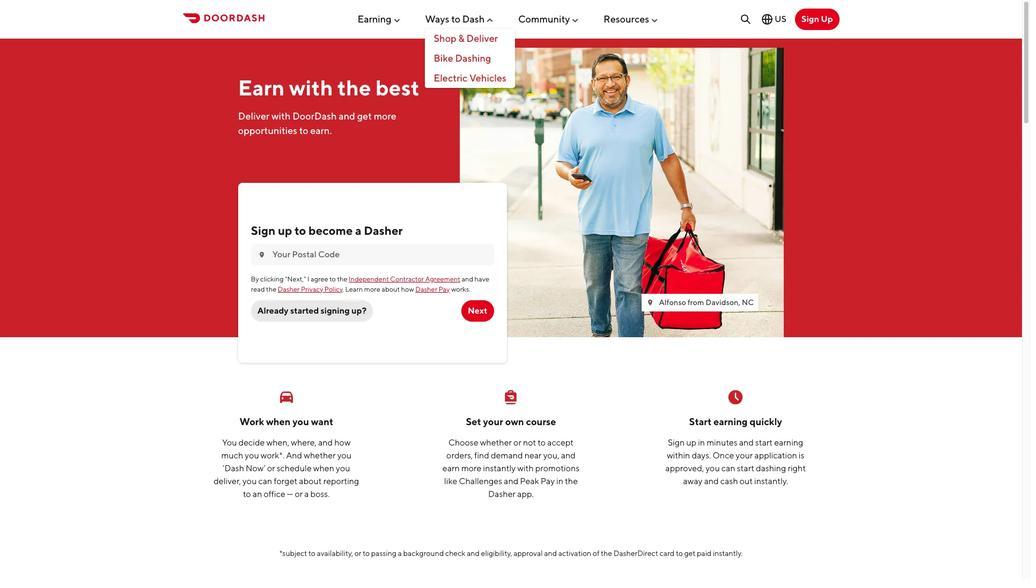 Task type: vqa. For each thing, say whether or not it's contained in the screenshot.
What materials do I need to be a DoorDash driver?
no



Task type: locate. For each thing, give the bounding box(es) containing it.
accept
[[548, 438, 574, 448]]

approval
[[514, 549, 543, 558]]

get down earn with the best
[[357, 110, 372, 122]]

with
[[289, 75, 333, 100], [272, 110, 291, 122], [518, 464, 534, 474]]

more inside deliver with doordash and get more opportunities to earn.
[[374, 110, 397, 122]]

to inside you decide when, where, and how much you work*. and whether you 'dash now' or schedule when you deliver, you can forget about reporting to an office — or a boss.
[[243, 489, 251, 500]]

within
[[667, 451, 690, 461]]

the down promotions
[[565, 476, 578, 487]]

once
[[713, 451, 734, 461]]

to right card
[[676, 549, 683, 558]]

how down contractor
[[401, 285, 414, 293]]

0 horizontal spatial earning
[[714, 416, 748, 428]]

0 horizontal spatial up
[[278, 224, 292, 238]]

sign for sign up in minutes and start earning within days. once your application is approved, you can start dashing right away and cash out instantly.
[[668, 438, 685, 448]]

minutes
[[707, 438, 738, 448]]

alfonso
[[659, 298, 686, 307]]

0 vertical spatial with
[[289, 75, 333, 100]]

how
[[401, 285, 414, 293], [335, 438, 351, 448]]

and right the doordash
[[339, 110, 355, 122]]

1 vertical spatial earning
[[775, 438, 804, 448]]

0 vertical spatial your
[[483, 416, 503, 428]]

pay down promotions
[[541, 476, 555, 487]]

when up when,
[[266, 416, 291, 428]]

to left the earn.
[[299, 125, 308, 136]]

have
[[475, 275, 490, 283]]

next
[[468, 306, 488, 316]]

sign inside sign up in minutes and start earning within days. once your application is approved, you can start dashing right away and cash out instantly.
[[668, 438, 685, 448]]

or left not
[[514, 438, 522, 448]]

0 horizontal spatial about
[[299, 476, 322, 487]]

0 vertical spatial more
[[374, 110, 397, 122]]

your right set
[[483, 416, 503, 428]]

1 vertical spatial up
[[687, 438, 697, 448]]

1 horizontal spatial pay
[[541, 476, 555, 487]]

next button
[[462, 301, 494, 322]]

Your Postal Code text field
[[273, 249, 488, 261]]

a right the passing
[[398, 549, 402, 558]]

up for in
[[687, 438, 697, 448]]

sign up to become a dasher
[[251, 224, 403, 238]]

0 horizontal spatial in
[[557, 476, 564, 487]]

instantly. inside sign up in minutes and start earning within days. once your application is approved, you can start dashing right away and cash out instantly.
[[755, 476, 789, 487]]

dasher up your postal code "text box"
[[364, 224, 403, 238]]

dasherdirect
[[614, 549, 659, 558]]

near
[[525, 451, 542, 461]]

more for get
[[374, 110, 397, 122]]

pay
[[439, 285, 450, 293], [541, 476, 555, 487]]

1 vertical spatial pay
[[541, 476, 555, 487]]

dasher left app.
[[489, 489, 516, 500]]

earning link
[[358, 9, 401, 29]]

1 horizontal spatial about
[[382, 285, 400, 293]]

0 vertical spatial deliver
[[467, 33, 498, 44]]

1 vertical spatial about
[[299, 476, 322, 487]]

sign up within
[[668, 438, 685, 448]]

*subject
[[280, 549, 307, 558]]

app.
[[517, 489, 534, 500]]

vehicle car image
[[278, 389, 295, 406]]

check
[[445, 549, 466, 558]]

activation
[[559, 549, 592, 558]]

shop
[[434, 33, 457, 44]]

deliver up opportunities
[[238, 110, 270, 122]]

or down work*.
[[267, 464, 275, 474]]

location pin image
[[258, 251, 266, 259]]

when inside you decide when, where, and how much you work*. and whether you 'dash now' or schedule when you deliver, you can forget about reporting to an office — or a boss.
[[313, 464, 334, 474]]

0 horizontal spatial can
[[258, 476, 272, 487]]

instantly. down dashing
[[755, 476, 789, 487]]

deliver
[[467, 33, 498, 44], [238, 110, 270, 122]]

1 horizontal spatial deliver
[[467, 33, 498, 44]]

your right "once"
[[736, 451, 753, 461]]

about down independent contractor agreement link
[[382, 285, 400, 293]]

contractor
[[390, 275, 424, 283]]

i
[[308, 275, 310, 283]]

paid
[[697, 549, 712, 558]]

electric
[[434, 72, 468, 84]]

0 vertical spatial sign
[[802, 14, 820, 24]]

to left an
[[243, 489, 251, 500]]

0 vertical spatial can
[[722, 464, 736, 474]]

when,
[[267, 438, 289, 448]]

1 vertical spatial whether
[[304, 451, 336, 461]]

the down clicking
[[266, 285, 277, 293]]

clicking
[[260, 275, 284, 283]]

in inside choose whether or not to accept orders, find demand near you, and earn more instantly with promotions like challenges and peak pay in the dasher app.
[[557, 476, 564, 487]]

0 horizontal spatial instantly.
[[713, 549, 743, 558]]

away
[[683, 476, 703, 487]]

start up application
[[756, 438, 773, 448]]

about up boss.
[[299, 476, 322, 487]]

when up reporting
[[313, 464, 334, 474]]

more down independent
[[364, 285, 380, 293]]

and down instantly on the bottom of page
[[504, 476, 519, 487]]

0 horizontal spatial whether
[[304, 451, 336, 461]]

with for doordash
[[272, 110, 291, 122]]

whether down where,
[[304, 451, 336, 461]]

1 horizontal spatial instantly.
[[755, 476, 789, 487]]

dasher privacy policy link
[[278, 285, 343, 293]]

to inside deliver with doordash and get more opportunities to earn.
[[299, 125, 308, 136]]

0 vertical spatial how
[[401, 285, 414, 293]]

and down the start earning quickly
[[739, 438, 754, 448]]

sign for sign up
[[802, 14, 820, 24]]

opportunities
[[238, 125, 297, 136]]

to inside 'link'
[[451, 13, 461, 25]]

whether
[[480, 438, 512, 448], [304, 451, 336, 461]]

2 vertical spatial with
[[518, 464, 534, 474]]

start
[[756, 438, 773, 448], [737, 464, 755, 474]]

0 vertical spatial instantly.
[[755, 476, 789, 487]]

to left "become"
[[295, 224, 306, 238]]

earning up minutes
[[714, 416, 748, 428]]

1 horizontal spatial in
[[698, 438, 705, 448]]

get inside deliver with doordash and get more opportunities to earn.
[[357, 110, 372, 122]]

1 vertical spatial can
[[258, 476, 272, 487]]

now'
[[246, 464, 266, 474]]

in up days.
[[698, 438, 705, 448]]

sign
[[802, 14, 820, 24], [251, 224, 276, 238], [668, 438, 685, 448]]

find
[[475, 451, 489, 461]]

earning
[[714, 416, 748, 428], [775, 438, 804, 448]]

*subject to availability, or to passing a background check and eligibility, approval and activation of the dasherdirect card to get paid instantly.
[[280, 549, 743, 558]]

agree
[[311, 275, 328, 283]]

alfonso from davidson, nc
[[659, 298, 754, 307]]

1 horizontal spatial whether
[[480, 438, 512, 448]]

whether inside you decide when, where, and how much you work*. and whether you 'dash now' or schedule when you deliver, you can forget about reporting to an office — or a boss.
[[304, 451, 336, 461]]

1 horizontal spatial when
[[313, 464, 334, 474]]

can
[[722, 464, 736, 474], [258, 476, 272, 487]]

started
[[290, 306, 319, 316]]

and down want
[[318, 438, 333, 448]]

1 vertical spatial how
[[335, 438, 351, 448]]

up inside sign up in minutes and start earning within days. once your application is approved, you can start dashing right away and cash out instantly.
[[687, 438, 697, 448]]

the
[[338, 75, 371, 100], [337, 275, 348, 283], [266, 285, 277, 293], [565, 476, 578, 487], [601, 549, 612, 558]]

1 horizontal spatial earning
[[775, 438, 804, 448]]

dasher inside choose whether or not to accept orders, find demand near you, and earn more instantly with promotions like challenges and peak pay in the dasher app.
[[489, 489, 516, 500]]

0 horizontal spatial deliver
[[238, 110, 270, 122]]

2 horizontal spatial a
[[398, 549, 402, 558]]

sign up button
[[795, 9, 840, 30]]

1 vertical spatial instantly.
[[713, 549, 743, 558]]

and
[[286, 451, 302, 461]]

start up out on the bottom
[[737, 464, 755, 474]]

to left "dash"
[[451, 13, 461, 25]]

an
[[253, 489, 262, 500]]

from
[[688, 298, 704, 307]]

community
[[518, 13, 570, 25]]

a left boss.
[[304, 489, 309, 500]]

whether inside choose whether or not to accept orders, find demand near you, and earn more instantly with promotions like challenges and peak pay in the dasher app.
[[480, 438, 512, 448]]

1 vertical spatial deliver
[[238, 110, 270, 122]]

2 horizontal spatial sign
[[802, 14, 820, 24]]

1 vertical spatial more
[[364, 285, 380, 293]]

1 horizontal spatial get
[[685, 549, 696, 558]]

ways to dash link
[[425, 9, 495, 29]]

1 horizontal spatial up
[[687, 438, 697, 448]]

get left "paid"
[[685, 549, 696, 558]]

0 vertical spatial a
[[355, 224, 362, 238]]

1 vertical spatial start
[[737, 464, 755, 474]]

earning inside sign up in minutes and start earning within days. once your application is approved, you can start dashing right away and cash out instantly.
[[775, 438, 804, 448]]

not
[[523, 438, 536, 448]]

the inside choose whether or not to accept orders, find demand near you, and earn more instantly with promotions like challenges and peak pay in the dasher app.
[[565, 476, 578, 487]]

"next,"
[[285, 275, 306, 283]]

1 horizontal spatial how
[[401, 285, 414, 293]]

0 vertical spatial start
[[756, 438, 773, 448]]

to up the policy
[[330, 275, 336, 283]]

start
[[690, 416, 712, 428]]

earning up "is"
[[775, 438, 804, 448]]

1 vertical spatial with
[[272, 110, 291, 122]]

already started signing up? button
[[251, 301, 373, 322]]

order hotbag fill image
[[503, 389, 520, 406]]

your inside sign up in minutes and start earning within days. once your application is approved, you can start dashing right away and cash out instantly.
[[736, 451, 753, 461]]

1 vertical spatial a
[[304, 489, 309, 500]]

can inside sign up in minutes and start earning within days. once your application is approved, you can start dashing right away and cash out instantly.
[[722, 464, 736, 474]]

sign left up
[[802, 14, 820, 24]]

sign inside the sign up button
[[802, 14, 820, 24]]

more down best
[[374, 110, 397, 122]]

0 vertical spatial when
[[266, 416, 291, 428]]

1 vertical spatial in
[[557, 476, 564, 487]]

how inside you decide when, where, and how much you work*. and whether you 'dash now' or schedule when you deliver, you can forget about reporting to an office — or a boss.
[[335, 438, 351, 448]]

bike dashing
[[434, 53, 491, 64]]

how up reporting
[[335, 438, 351, 448]]

whether up demand in the bottom of the page
[[480, 438, 512, 448]]

right
[[788, 464, 806, 474]]

0 horizontal spatial get
[[357, 110, 372, 122]]

1 vertical spatial sign
[[251, 224, 276, 238]]

more up challenges
[[462, 464, 482, 474]]

0 vertical spatial whether
[[480, 438, 512, 448]]

signing
[[321, 306, 350, 316]]

2 vertical spatial sign
[[668, 438, 685, 448]]

with up the peak
[[518, 464, 534, 474]]

1 horizontal spatial can
[[722, 464, 736, 474]]

can up 'cash'
[[722, 464, 736, 474]]

.
[[343, 285, 344, 293]]

2 vertical spatial more
[[462, 464, 482, 474]]

0 horizontal spatial start
[[737, 464, 755, 474]]

0 horizontal spatial how
[[335, 438, 351, 448]]

to
[[451, 13, 461, 25], [299, 125, 308, 136], [295, 224, 306, 238], [330, 275, 336, 283], [538, 438, 546, 448], [243, 489, 251, 500], [309, 549, 315, 558], [363, 549, 370, 558], [676, 549, 683, 558]]

0 horizontal spatial pay
[[439, 285, 450, 293]]

'dash
[[223, 464, 244, 474]]

0 horizontal spatial a
[[304, 489, 309, 500]]

a right "become"
[[355, 224, 362, 238]]

1 horizontal spatial sign
[[668, 438, 685, 448]]

0 vertical spatial about
[[382, 285, 400, 293]]

and up works.
[[462, 275, 474, 283]]

0 vertical spatial in
[[698, 438, 705, 448]]

deliver right &
[[467, 33, 498, 44]]

1 vertical spatial your
[[736, 451, 753, 461]]

sign up location pin image
[[251, 224, 276, 238]]

0 vertical spatial get
[[357, 110, 372, 122]]

like
[[444, 476, 458, 487]]

0 vertical spatial pay
[[439, 285, 450, 293]]

independent contractor agreement link
[[349, 275, 461, 283]]

quickly
[[750, 416, 782, 428]]

ways to dash
[[425, 13, 485, 25]]

and inside you decide when, where, and how much you work*. and whether you 'dash now' or schedule when you deliver, you can forget about reporting to an office — or a boss.
[[318, 438, 333, 448]]

location pin image
[[646, 299, 655, 307]]

pay down 'agreement'
[[439, 285, 450, 293]]

with up the doordash
[[289, 75, 333, 100]]

up up days.
[[687, 438, 697, 448]]

1 vertical spatial get
[[685, 549, 696, 558]]

to left the passing
[[363, 549, 370, 558]]

with up opportunities
[[272, 110, 291, 122]]

orders,
[[447, 451, 473, 461]]

schedule
[[277, 464, 312, 474]]

about
[[382, 285, 400, 293], [299, 476, 322, 487]]

can up an
[[258, 476, 272, 487]]

0 horizontal spatial sign
[[251, 224, 276, 238]]

community link
[[518, 9, 580, 29]]

with for the
[[289, 75, 333, 100]]

own
[[505, 416, 524, 428]]

course
[[526, 416, 556, 428]]

1 horizontal spatial your
[[736, 451, 753, 461]]

0 vertical spatial up
[[278, 224, 292, 238]]

1 vertical spatial when
[[313, 464, 334, 474]]

in down promotions
[[557, 476, 564, 487]]

to right not
[[538, 438, 546, 448]]

&
[[459, 33, 465, 44]]

of
[[593, 549, 600, 558]]

in
[[698, 438, 705, 448], [557, 476, 564, 487]]

up left "become"
[[278, 224, 292, 238]]

with inside deliver with doordash and get more opportunities to earn.
[[272, 110, 291, 122]]

get
[[357, 110, 372, 122], [685, 549, 696, 558]]

instantly. right "paid"
[[713, 549, 743, 558]]



Task type: describe. For each thing, give the bounding box(es) containing it.
you,
[[544, 451, 560, 461]]

0 horizontal spatial when
[[266, 416, 291, 428]]

office
[[264, 489, 285, 500]]

davidson,
[[706, 298, 741, 307]]

can inside you decide when, where, and how much you work*. and whether you 'dash now' or schedule when you deliver, you can forget about reporting to an office — or a boss.
[[258, 476, 272, 487]]

read
[[251, 285, 265, 293]]

you inside sign up in minutes and start earning within days. once your application is approved, you can start dashing right away and cash out instantly.
[[706, 464, 720, 474]]

nc
[[742, 298, 754, 307]]

you
[[222, 438, 237, 448]]

0 horizontal spatial your
[[483, 416, 503, 428]]

earn with the best
[[238, 75, 420, 100]]

and down accept
[[561, 451, 576, 461]]

up?
[[352, 306, 367, 316]]

sign for sign up to become a dasher
[[251, 224, 276, 238]]

ways
[[425, 13, 450, 25]]

and right check
[[467, 549, 480, 558]]

already started signing up?
[[258, 306, 367, 316]]

policy
[[325, 285, 343, 293]]

want
[[311, 416, 333, 428]]

sign up in minutes and start earning within days. once your application is approved, you can start dashing right away and cash out instantly.
[[666, 438, 806, 487]]

up for to
[[278, 224, 292, 238]]

much
[[221, 451, 243, 461]]

earn
[[443, 464, 460, 474]]

in inside sign up in minutes and start earning within days. once your application is approved, you can start dashing right away and cash out instantly.
[[698, 438, 705, 448]]

you decide when, where, and how much you work*. and whether you 'dash now' or schedule when you deliver, you can forget about reporting to an office — or a boss.
[[214, 438, 359, 500]]

2 vertical spatial a
[[398, 549, 402, 558]]

become
[[309, 224, 353, 238]]

alfonso from davidson, nc image
[[460, 48, 784, 337]]

vehicles
[[470, 72, 507, 84]]

and inside and have read the
[[462, 275, 474, 283]]

forget
[[274, 476, 298, 487]]

cash
[[721, 476, 738, 487]]

earn
[[238, 75, 285, 100]]

and have read the
[[251, 275, 490, 293]]

1 horizontal spatial a
[[355, 224, 362, 238]]

out
[[740, 476, 753, 487]]

is
[[799, 451, 805, 461]]

or inside choose whether or not to accept orders, find demand near you, and earn more instantly with promotions like challenges and peak pay in the dasher app.
[[514, 438, 522, 448]]

1 horizontal spatial start
[[756, 438, 773, 448]]

dash
[[463, 13, 485, 25]]

set your own course
[[466, 416, 556, 428]]

best
[[376, 75, 420, 100]]

or right availability,
[[355, 549, 362, 558]]

peak
[[520, 476, 539, 487]]

already
[[258, 306, 289, 316]]

dasher down "next,"
[[278, 285, 300, 293]]

to inside choose whether or not to accept orders, find demand near you, and earn more instantly with promotions like challenges and peak pay in the dasher app.
[[538, 438, 546, 448]]

shop & deliver
[[434, 33, 498, 44]]

days.
[[692, 451, 711, 461]]

and right the approval
[[544, 549, 557, 558]]

a inside you decide when, where, and how much you work*. and whether you 'dash now' or schedule when you deliver, you can forget about reporting to an office — or a boss.
[[304, 489, 309, 500]]

dashing
[[455, 53, 491, 64]]

learn
[[345, 285, 363, 293]]

reporting
[[323, 476, 359, 487]]

start earning quickly
[[690, 416, 782, 428]]

earning
[[358, 13, 392, 25]]

works.
[[451, 285, 471, 293]]

choose
[[449, 438, 479, 448]]

and inside deliver with doordash and get more opportunities to earn.
[[339, 110, 355, 122]]

pay inside choose whether or not to accept orders, find demand near you, and earn more instantly with promotions like challenges and peak pay in the dasher app.
[[541, 476, 555, 487]]

dashing
[[756, 464, 787, 474]]

set
[[466, 416, 481, 428]]

the right of
[[601, 549, 612, 558]]

eligibility,
[[481, 549, 512, 558]]

bike dashing link
[[425, 49, 515, 69]]

deliver inside deliver with doordash and get more opportunities to earn.
[[238, 110, 270, 122]]

the up .
[[337, 275, 348, 283]]

sign up
[[802, 14, 833, 24]]

earn.
[[310, 125, 332, 136]]

—
[[287, 489, 293, 500]]

about inside you decide when, where, and how much you work*. and whether you 'dash now' or schedule when you deliver, you can forget about reporting to an office — or a boss.
[[299, 476, 322, 487]]

application
[[755, 451, 798, 461]]

with inside choose whether or not to accept orders, find demand near you, and earn more instantly with promotions like challenges and peak pay in the dasher app.
[[518, 464, 534, 474]]

0 vertical spatial earning
[[714, 416, 748, 428]]

deliver,
[[214, 476, 241, 487]]

passing
[[371, 549, 397, 558]]

work*.
[[261, 451, 285, 461]]

work when you want
[[240, 416, 333, 428]]

challenges
[[459, 476, 502, 487]]

agreement
[[425, 275, 461, 283]]

independent
[[349, 275, 389, 283]]

electric vehicles link
[[425, 69, 515, 88]]

to right *subject
[[309, 549, 315, 558]]

approved,
[[666, 464, 704, 474]]

more for learn
[[364, 285, 380, 293]]

us
[[775, 14, 787, 24]]

the inside and have read the
[[266, 285, 277, 293]]

time fill image
[[727, 389, 745, 406]]

instantly
[[483, 464, 516, 474]]

the left best
[[338, 75, 371, 100]]

where,
[[291, 438, 317, 448]]

globe line image
[[761, 13, 774, 26]]

more inside choose whether or not to accept orders, find demand near you, and earn more instantly with promotions like challenges and peak pay in the dasher app.
[[462, 464, 482, 474]]

dasher down 'agreement'
[[416, 285, 437, 293]]

dasher privacy policy . learn more about how dasher pay works.
[[278, 285, 471, 293]]

and left 'cash'
[[704, 476, 719, 487]]

choose whether or not to accept orders, find demand near you, and earn more instantly with promotions like challenges and peak pay in the dasher app.
[[443, 438, 580, 500]]

or right —
[[295, 489, 303, 500]]

by clicking "next," i agree to the independent contractor agreement
[[251, 275, 461, 283]]

up
[[821, 14, 833, 24]]

availability,
[[317, 549, 353, 558]]

bike
[[434, 53, 453, 64]]

electric vehicles
[[434, 72, 507, 84]]

decide
[[239, 438, 265, 448]]

background
[[403, 549, 444, 558]]



